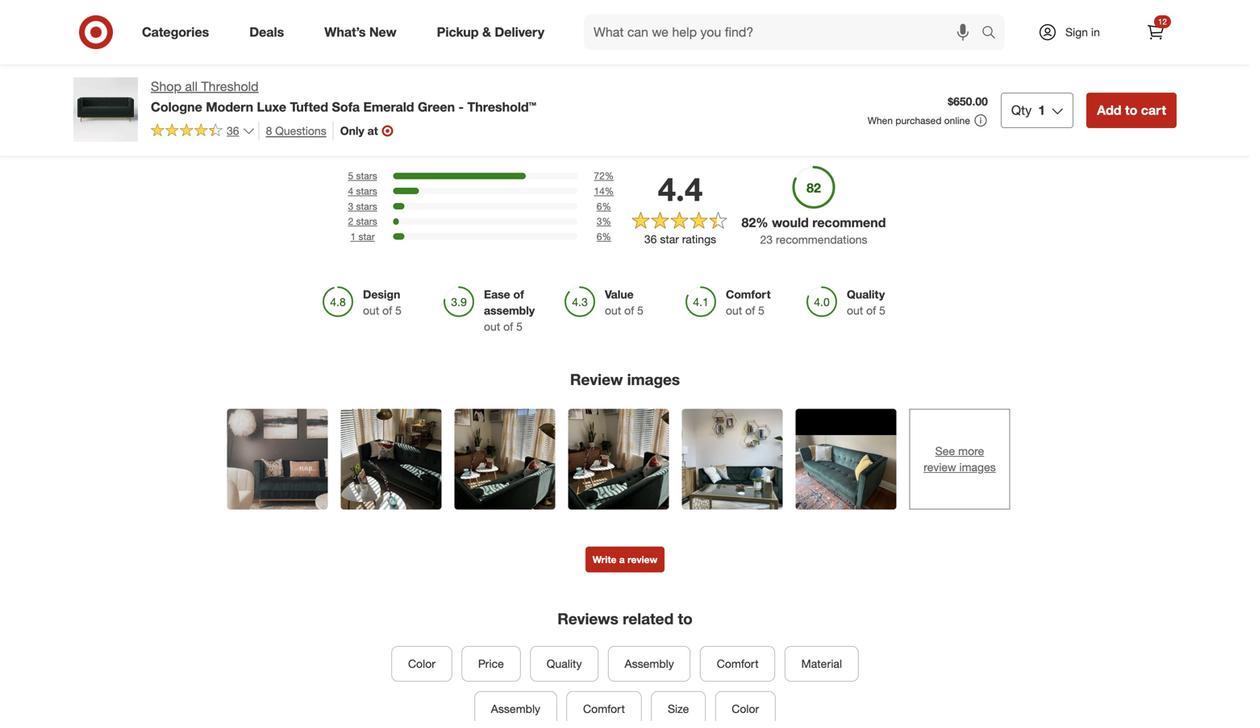 Task type: locate. For each thing, give the bounding box(es) containing it.
of for value out of 5
[[624, 304, 634, 318]]

5 up review images
[[637, 304, 644, 318]]

14 %
[[594, 185, 614, 197]]

3 down 14
[[597, 216, 602, 228]]

5 inside the design out of 5
[[395, 304, 402, 318]]

out inside value out of 5
[[605, 304, 621, 318]]

to right add
[[1125, 102, 1137, 118]]

of inside value out of 5
[[624, 304, 634, 318]]

1 horizontal spatial comfort button
[[700, 647, 775, 682]]

1 vertical spatial assembly button
[[474, 692, 557, 722]]

0 horizontal spatial 36
[[227, 124, 239, 138]]

23
[[760, 233, 773, 247]]

assembly button
[[608, 647, 691, 682], [474, 692, 557, 722]]

of
[[513, 288, 524, 302], [382, 304, 392, 318], [624, 304, 634, 318], [745, 304, 755, 318], [866, 304, 876, 318], [503, 320, 513, 334]]

% for 5 stars
[[605, 170, 614, 182]]

color for rightmost color button
[[732, 703, 759, 717]]

out for comfort out of 5
[[726, 304, 742, 318]]

out down value on the top of page
[[605, 304, 621, 318]]

1
[[1038, 102, 1045, 118], [350, 231, 356, 243]]

6 % for star
[[597, 231, 611, 243]]

0 horizontal spatial assembly
[[491, 703, 540, 717]]

review images
[[570, 371, 680, 389]]

6 %
[[597, 200, 611, 212], [597, 231, 611, 243]]

6 % down the 3 %
[[597, 231, 611, 243]]

tufted
[[290, 99, 328, 115]]

out down 'quality'
[[847, 304, 863, 318]]

qty 1
[[1011, 102, 1045, 118]]

comfort
[[717, 657, 759, 672], [583, 703, 625, 717]]

assembly down related
[[625, 657, 674, 672]]

out down assembly
[[484, 320, 500, 334]]

1 right the qty
[[1038, 102, 1045, 118]]

see
[[935, 444, 955, 458]]

star for 36
[[660, 232, 679, 246]]

6
[[597, 200, 602, 212], [597, 231, 602, 243]]

pickup
[[437, 24, 479, 40]]

1 horizontal spatial color
[[732, 703, 759, 717]]

1 horizontal spatial star
[[660, 232, 679, 246]]

5 inside value out of 5
[[637, 304, 644, 318]]

1 horizontal spatial to
[[1125, 102, 1137, 118]]

82
[[742, 215, 756, 231]]

3 stars from the top
[[356, 200, 377, 212]]

1 vertical spatial to
[[678, 610, 693, 629]]

0 horizontal spatial to
[[678, 610, 693, 629]]

delivery
[[495, 24, 544, 40]]

price button
[[462, 647, 520, 682]]

pickup & delivery link
[[423, 15, 565, 50]]

of down 'quality'
[[866, 304, 876, 318]]

of inside comfort out of 5
[[745, 304, 755, 318]]

luxe
[[257, 99, 286, 115]]

images right the review
[[627, 371, 680, 389]]

star left ratings
[[660, 232, 679, 246]]

stars for 3 stars
[[356, 200, 377, 212]]

5 stars
[[348, 170, 377, 182]]

of down design
[[382, 304, 392, 318]]

out inside quality out of 5
[[847, 304, 863, 318]]

1 vertical spatial color button
[[715, 692, 776, 722]]

color left price
[[408, 657, 435, 672]]

only at
[[340, 124, 378, 138]]

out inside the design out of 5
[[363, 304, 379, 318]]

% inside 82 % would recommend 23 recommendations
[[756, 215, 768, 231]]

4
[[348, 185, 353, 197]]

color button right the size button at the right
[[715, 692, 776, 722]]

4.4
[[658, 169, 703, 209]]

0 horizontal spatial 3
[[348, 200, 353, 212]]

review
[[924, 460, 956, 475], [627, 554, 657, 566]]

comfort button down quality button
[[567, 692, 642, 722]]

of for design out of 5
[[382, 304, 392, 318]]

star for 1
[[358, 231, 375, 243]]

1 horizontal spatial images
[[959, 460, 996, 475]]

5 inside comfort out of 5
[[758, 304, 764, 318]]

0 horizontal spatial star
[[358, 231, 375, 243]]

0 vertical spatial 6 %
[[597, 200, 611, 212]]

1 vertical spatial color
[[732, 703, 759, 717]]

1 horizontal spatial 3
[[597, 216, 602, 228]]

5 down assembly
[[516, 320, 523, 334]]

5 inside quality out of 5
[[879, 304, 885, 318]]

1 horizontal spatial assembly
[[625, 657, 674, 672]]

quality
[[847, 288, 885, 302]]

36 left ratings
[[644, 232, 657, 246]]

to
[[1125, 102, 1137, 118], [678, 610, 693, 629]]

%
[[605, 170, 614, 182], [605, 185, 614, 197], [602, 200, 611, 212], [756, 215, 768, 231], [602, 216, 611, 228], [602, 231, 611, 243]]

82 % would recommend 23 recommendations
[[742, 215, 886, 247]]

% for 1 star
[[602, 231, 611, 243]]

reviews related to
[[558, 610, 693, 629]]

out down design
[[363, 304, 379, 318]]

3 up 2
[[348, 200, 353, 212]]

5
[[348, 170, 353, 182], [395, 304, 402, 318], [637, 304, 644, 318], [758, 304, 764, 318], [879, 304, 885, 318], [516, 320, 523, 334]]

5 down 'quality'
[[879, 304, 885, 318]]

out down comfort
[[726, 304, 742, 318]]

when purchased online
[[868, 114, 970, 126]]

stars up 4 stars
[[356, 170, 377, 182]]

3 for 3 %
[[597, 216, 602, 228]]

0 horizontal spatial color
[[408, 657, 435, 672]]

8 questions
[[266, 124, 326, 138]]

12 link
[[1138, 15, 1173, 50]]

design out of 5
[[363, 288, 402, 318]]

add
[[1097, 102, 1121, 118]]

color right size
[[732, 703, 759, 717]]

of down comfort
[[745, 304, 755, 318]]

1 vertical spatial review
[[627, 554, 657, 566]]

1 vertical spatial 3
[[597, 216, 602, 228]]

stars for 4 stars
[[356, 185, 377, 197]]

what's new
[[324, 24, 397, 40]]

size
[[668, 703, 689, 717]]

of down assembly
[[503, 320, 513, 334]]

quality button
[[530, 647, 598, 682]]

assembly button down price button
[[474, 692, 557, 722]]

guest review image 1 of 12, zoom in image
[[227, 409, 328, 510]]

of for comfort out of 5
[[745, 304, 755, 318]]

% for 4 stars
[[605, 185, 614, 197]]

reviews
[[558, 610, 618, 629]]

emerald
[[363, 99, 414, 115]]

material
[[801, 657, 842, 672]]

guest review image 2 of 12, zoom in image
[[341, 409, 442, 510]]

to right related
[[678, 610, 693, 629]]

review down see in the right of the page
[[924, 460, 956, 475]]

0 vertical spatial 6
[[597, 200, 602, 212]]

1 horizontal spatial 1
[[1038, 102, 1045, 118]]

1 vertical spatial comfort button
[[567, 692, 642, 722]]

5 down comfort
[[758, 304, 764, 318]]

review right a at the left of page
[[627, 554, 657, 566]]

0 vertical spatial 3
[[348, 200, 353, 212]]

review for write a review
[[627, 554, 657, 566]]

0 horizontal spatial comfort
[[583, 703, 625, 717]]

stars for 5 stars
[[356, 170, 377, 182]]

1 horizontal spatial assembly button
[[608, 647, 691, 682]]

1 horizontal spatial color button
[[715, 692, 776, 722]]

color button
[[392, 647, 452, 682], [715, 692, 776, 722]]

sign in
[[1065, 25, 1100, 39]]

star down 2 stars on the top left
[[358, 231, 375, 243]]

0 vertical spatial assembly button
[[608, 647, 691, 682]]

1 vertical spatial 6 %
[[597, 231, 611, 243]]

of down value on the top of page
[[624, 304, 634, 318]]

out inside comfort out of 5
[[726, 304, 742, 318]]

1 horizontal spatial review
[[924, 460, 956, 475]]

1 vertical spatial 36
[[644, 232, 657, 246]]

stars for 2 stars
[[356, 216, 377, 228]]

assembly button down related
[[608, 647, 691, 682]]

36 for 36
[[227, 124, 239, 138]]

review inside see more review images
[[924, 460, 956, 475]]

6 down the 3 %
[[597, 231, 602, 243]]

comfort button up the size button at the right
[[700, 647, 775, 682]]

color button left price button
[[392, 647, 452, 682]]

1 stars from the top
[[356, 170, 377, 182]]

see more review images button
[[909, 409, 1010, 510]]

ease of assembly out of 5
[[484, 288, 535, 334]]

1 6 from the top
[[597, 200, 602, 212]]

6 % down the 14 %
[[597, 200, 611, 212]]

0 vertical spatial to
[[1125, 102, 1137, 118]]

comfort button
[[700, 647, 775, 682], [567, 692, 642, 722]]

1 vertical spatial 6
[[597, 231, 602, 243]]

1 vertical spatial assembly
[[491, 703, 540, 717]]

5 down design
[[395, 304, 402, 318]]

all
[[185, 79, 198, 94]]

color
[[408, 657, 435, 672], [732, 703, 759, 717]]

5 inside ease of assembly out of 5
[[516, 320, 523, 334]]

0 horizontal spatial comfort button
[[567, 692, 642, 722]]

of inside quality out of 5
[[866, 304, 876, 318]]

value out of 5
[[605, 288, 644, 318]]

more
[[958, 444, 984, 458]]

star
[[358, 231, 375, 243], [660, 232, 679, 246]]

stars
[[356, 170, 377, 182], [356, 185, 377, 197], [356, 200, 377, 212], [356, 216, 377, 228]]

out inside ease of assembly out of 5
[[484, 320, 500, 334]]

of inside the design out of 5
[[382, 304, 392, 318]]

1 6 % from the top
[[597, 200, 611, 212]]

out for value out of 5
[[605, 304, 621, 318]]

cologne
[[151, 99, 202, 115]]

images down more
[[959, 460, 996, 475]]

stars down the 5 stars
[[356, 185, 377, 197]]

What can we help you find? suggestions appear below search field
[[584, 15, 986, 50]]

1 vertical spatial 1
[[350, 231, 356, 243]]

3 %
[[597, 216, 611, 228]]

ease
[[484, 288, 510, 302]]

0 horizontal spatial images
[[627, 371, 680, 389]]

4 stars from the top
[[356, 216, 377, 228]]

2 stars from the top
[[356, 185, 377, 197]]

threshold™
[[467, 99, 536, 115]]

images inside see more review images
[[959, 460, 996, 475]]

1 vertical spatial comfort
[[583, 703, 625, 717]]

1 star
[[350, 231, 375, 243]]

size button
[[651, 692, 705, 722]]

0 vertical spatial 36
[[227, 124, 239, 138]]

2 6 from the top
[[597, 231, 602, 243]]

1 vertical spatial images
[[959, 460, 996, 475]]

6 down 14
[[597, 200, 602, 212]]

% for 2 stars
[[602, 216, 611, 228]]

0 vertical spatial 1
[[1038, 102, 1045, 118]]

36
[[227, 124, 239, 138], [644, 232, 657, 246]]

0 horizontal spatial color button
[[392, 647, 452, 682]]

stars down 3 stars
[[356, 216, 377, 228]]

stars up 2 stars on the top left
[[356, 200, 377, 212]]

0 horizontal spatial review
[[627, 554, 657, 566]]

0 vertical spatial review
[[924, 460, 956, 475]]

2 6 % from the top
[[597, 231, 611, 243]]

% for 3 stars
[[602, 200, 611, 212]]

1 horizontal spatial 36
[[644, 232, 657, 246]]

images
[[627, 371, 680, 389], [959, 460, 996, 475]]

0 vertical spatial comfort
[[717, 657, 759, 672]]

add to cart button
[[1086, 93, 1177, 128]]

3
[[348, 200, 353, 212], [597, 216, 602, 228]]

36 for 36 star ratings
[[644, 232, 657, 246]]

36 down modern
[[227, 124, 239, 138]]

what's
[[324, 24, 366, 40]]

assembly down price button
[[491, 703, 540, 717]]

5 for quality out of 5
[[879, 304, 885, 318]]

image of cologne modern luxe tufted sofa emerald green - threshold™ image
[[73, 77, 138, 142]]

0 vertical spatial color
[[408, 657, 435, 672]]

1 down 2
[[350, 231, 356, 243]]



Task type: describe. For each thing, give the bounding box(es) containing it.
quality out of 5
[[847, 288, 885, 318]]

6 for star
[[597, 231, 602, 243]]

add to cart
[[1097, 102, 1166, 118]]

write a review
[[593, 554, 657, 566]]

value
[[605, 288, 634, 302]]

36 link
[[151, 122, 255, 141]]

modern
[[206, 99, 253, 115]]

recommend
[[812, 215, 886, 231]]

0 vertical spatial assembly
[[625, 657, 674, 672]]

12
[[1158, 17, 1167, 27]]

of up assembly
[[513, 288, 524, 302]]

guest review image 5 of 12, zoom in image
[[682, 409, 783, 510]]

deals link
[[236, 15, 304, 50]]

5 for comfort out of 5
[[758, 304, 764, 318]]

online
[[944, 114, 970, 126]]

questions
[[275, 124, 326, 138]]

when
[[868, 114, 893, 126]]

review
[[570, 371, 623, 389]]

shop all threshold cologne modern luxe tufted sofa emerald green - threshold™
[[151, 79, 536, 115]]

3 for 3 stars
[[348, 200, 353, 212]]

search
[[974, 26, 1013, 42]]

5 for value out of 5
[[637, 304, 644, 318]]

guest review image 6 of 12, zoom in image
[[796, 409, 896, 510]]

what's new link
[[311, 15, 417, 50]]

36 star ratings
[[644, 232, 716, 246]]

6 % for stars
[[597, 200, 611, 212]]

price
[[478, 657, 504, 672]]

sign
[[1065, 25, 1088, 39]]

2
[[348, 216, 353, 228]]

2 stars
[[348, 216, 377, 228]]

guest review image 4 of 12, zoom in image
[[568, 409, 669, 510]]

1 horizontal spatial comfort
[[717, 657, 759, 672]]

6 for stars
[[597, 200, 602, 212]]

8
[[266, 124, 272, 138]]

0 horizontal spatial assembly button
[[474, 692, 557, 722]]

write
[[593, 554, 616, 566]]

14
[[594, 185, 605, 197]]

72
[[594, 170, 605, 182]]

categories
[[142, 24, 209, 40]]

0 vertical spatial color button
[[392, 647, 452, 682]]

pickup & delivery
[[437, 24, 544, 40]]

0 vertical spatial comfort button
[[700, 647, 775, 682]]

$650.00
[[948, 94, 988, 108]]

deals
[[249, 24, 284, 40]]

-
[[459, 99, 464, 115]]

see more review images
[[924, 444, 996, 475]]

comfort
[[726, 288, 771, 302]]

purchased
[[896, 114, 942, 126]]

0 horizontal spatial 1
[[350, 231, 356, 243]]

would
[[772, 215, 809, 231]]

4 stars
[[348, 185, 377, 197]]

ratings
[[682, 232, 716, 246]]

recommendations
[[776, 233, 867, 247]]

related
[[623, 610, 674, 629]]

search button
[[974, 15, 1013, 53]]

sofa
[[332, 99, 360, 115]]

material button
[[785, 647, 859, 682]]

categories link
[[128, 15, 229, 50]]

out for design out of 5
[[363, 304, 379, 318]]

a
[[619, 554, 625, 566]]

guest review image 3 of 12, zoom in image
[[454, 409, 555, 510]]

to inside button
[[1125, 102, 1137, 118]]

sign in link
[[1024, 15, 1125, 50]]

of for quality out of 5
[[866, 304, 876, 318]]

cart
[[1141, 102, 1166, 118]]

qty
[[1011, 102, 1032, 118]]

design
[[363, 288, 400, 302]]

review for see more review images
[[924, 460, 956, 475]]

threshold
[[201, 79, 259, 94]]

0 vertical spatial images
[[627, 371, 680, 389]]

out for quality out of 5
[[847, 304, 863, 318]]

3 stars
[[348, 200, 377, 212]]

only
[[340, 124, 364, 138]]

in
[[1091, 25, 1100, 39]]

at
[[367, 124, 378, 138]]

green
[[418, 99, 455, 115]]

5 up 4 at the top
[[348, 170, 353, 182]]

quality
[[547, 657, 582, 672]]

shop
[[151, 79, 181, 94]]

8 questions link
[[259, 122, 326, 140]]

color for topmost color button
[[408, 657, 435, 672]]

&
[[482, 24, 491, 40]]

comfort out of 5
[[726, 288, 771, 318]]

write a review button
[[585, 547, 665, 573]]

new
[[369, 24, 397, 40]]

72 %
[[594, 170, 614, 182]]

5 for design out of 5
[[395, 304, 402, 318]]



Task type: vqa. For each thing, say whether or not it's contained in the screenshot.
star
yes



